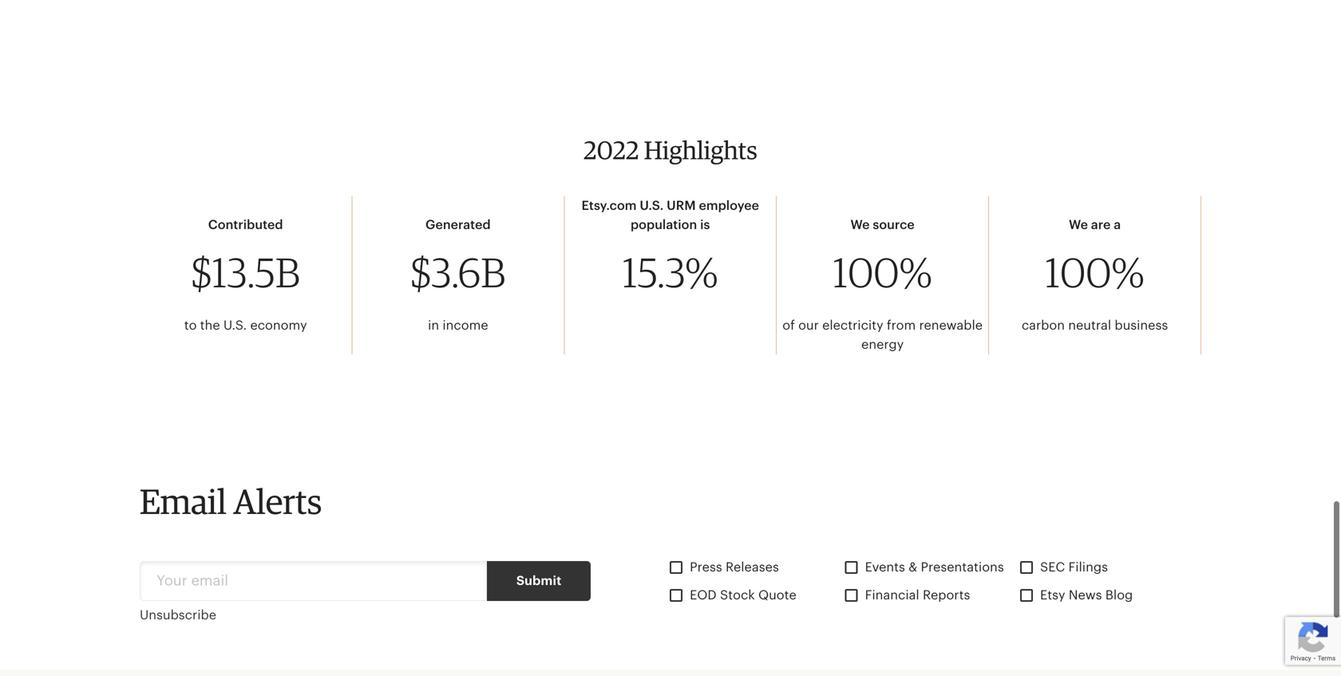 Task type: describe. For each thing, give the bounding box(es) containing it.
sec filings
[[1040, 561, 1108, 574]]

etsy.com
[[582, 200, 637, 213]]

2 100% from the left
[[1045, 255, 1145, 296]]

in income
[[428, 320, 488, 332]]

are
[[1091, 219, 1111, 232]]

etsy
[[1040, 589, 1065, 602]]

reports
[[923, 589, 970, 602]]

news
[[1069, 589, 1102, 602]]

is
[[700, 219, 710, 232]]

$3.6b
[[411, 255, 506, 296]]

1 100% from the left
[[833, 255, 932, 296]]

we are a
[[1069, 219, 1121, 232]]

unsubscribe
[[140, 609, 216, 622]]

energy
[[862, 339, 904, 351]]

a
[[1114, 219, 1121, 232]]

to the u.s. economy
[[184, 320, 307, 332]]

business
[[1115, 320, 1168, 332]]

email
[[140, 486, 227, 522]]

15.3%
[[623, 255, 718, 296]]

$13.5b
[[191, 255, 300, 296]]

we source
[[851, 219, 915, 232]]

2022 highlights
[[584, 139, 757, 165]]

employee
[[699, 200, 759, 213]]

presentations
[[921, 561, 1004, 574]]

u.s. inside etsy.com u.s. urm employee population is
[[640, 200, 664, 213]]

eod stock quote
[[690, 589, 797, 602]]

etsy news blog
[[1040, 589, 1133, 602]]

electricity
[[822, 320, 884, 332]]

events & presentations
[[865, 561, 1004, 574]]

Your email text field
[[140, 561, 487, 601]]

renewable
[[919, 320, 983, 332]]

to
[[184, 320, 197, 332]]

in
[[428, 320, 439, 332]]

economy
[[250, 320, 307, 332]]



Task type: locate. For each thing, give the bounding box(es) containing it.
None submit
[[487, 561, 591, 601]]

financial
[[865, 589, 920, 602]]

email alerts
[[140, 486, 322, 522]]

income
[[443, 320, 488, 332]]

generated
[[426, 219, 491, 232]]

we
[[851, 219, 870, 232], [1069, 219, 1088, 232]]

stock
[[720, 589, 755, 602]]

neutral
[[1068, 320, 1111, 332]]

sec
[[1040, 561, 1065, 574]]

source
[[873, 219, 915, 232]]

u.s. right the
[[223, 320, 247, 332]]

blog
[[1106, 589, 1133, 602]]

contributed
[[208, 219, 283, 232]]

the
[[200, 320, 220, 332]]

releases
[[726, 561, 779, 574]]

of our electricity from renewable energy
[[783, 320, 983, 351]]

100%
[[833, 255, 932, 296], [1045, 255, 1145, 296]]

carbon neutral business
[[1022, 320, 1168, 332]]

of
[[783, 320, 795, 332]]

&
[[909, 561, 918, 574]]

1 we from the left
[[851, 219, 870, 232]]

highlights
[[644, 139, 757, 165]]

we for we source
[[851, 219, 870, 232]]

2 we from the left
[[1069, 219, 1088, 232]]

1 horizontal spatial u.s.
[[640, 200, 664, 213]]

u.s. up population
[[640, 200, 664, 213]]

2022
[[584, 139, 639, 165]]

press
[[690, 561, 722, 574]]

filings
[[1069, 561, 1108, 574]]

0 horizontal spatial u.s.
[[223, 320, 247, 332]]

we left are
[[1069, 219, 1088, 232]]

press releases
[[690, 561, 779, 574]]

unsubscribe link
[[140, 609, 320, 622]]

our
[[798, 320, 819, 332]]

1 vertical spatial u.s.
[[223, 320, 247, 332]]

events
[[865, 561, 905, 574]]

u.s.
[[640, 200, 664, 213], [223, 320, 247, 332]]

population
[[631, 219, 697, 232]]

urm
[[667, 200, 696, 213]]

100% down we source
[[833, 255, 932, 296]]

1 horizontal spatial we
[[1069, 219, 1088, 232]]

0 horizontal spatial we
[[851, 219, 870, 232]]

alerts
[[233, 486, 322, 522]]

eod
[[690, 589, 717, 602]]

from
[[887, 320, 916, 332]]

financial reports
[[865, 589, 970, 602]]

carbon
[[1022, 320, 1065, 332]]

etsy.com u.s. urm employee population is
[[582, 200, 759, 232]]

1 horizontal spatial 100%
[[1045, 255, 1145, 296]]

quote
[[758, 589, 797, 602]]

0 horizontal spatial 100%
[[833, 255, 932, 296]]

100% up carbon neutral business
[[1045, 255, 1145, 296]]

we left source
[[851, 219, 870, 232]]

we for we are a
[[1069, 219, 1088, 232]]

0 vertical spatial u.s.
[[640, 200, 664, 213]]



Task type: vqa. For each thing, say whether or not it's contained in the screenshot.
Sun
no



